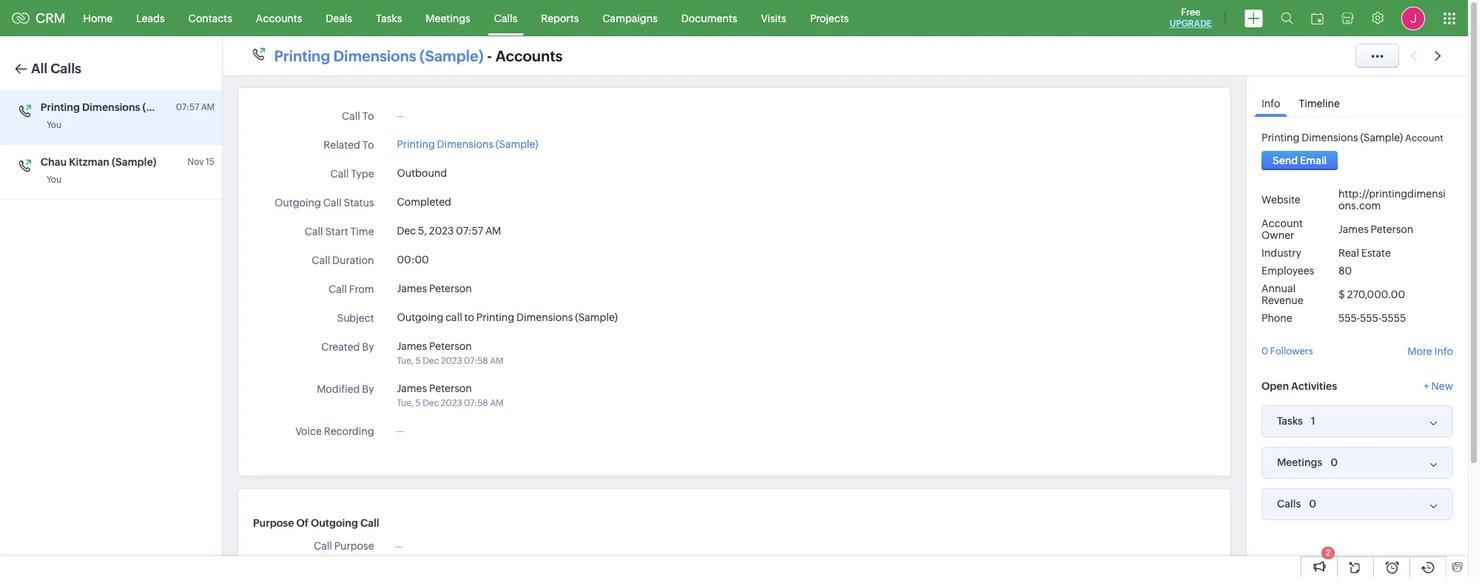 Task type: locate. For each thing, give the bounding box(es) containing it.
0 vertical spatial 07:58
[[464, 356, 488, 366]]

1 horizontal spatial account
[[1406, 132, 1444, 144]]

tasks left 1
[[1278, 415, 1303, 427]]

-
[[487, 47, 493, 64]]

0 vertical spatial james peterson
[[1339, 224, 1414, 235]]

call left type
[[330, 168, 349, 180]]

2 tue, from the top
[[397, 398, 414, 409]]

type
[[351, 168, 374, 180]]

accounts link
[[244, 0, 314, 36]]

2023
[[429, 225, 454, 237], [441, 356, 462, 366], [441, 398, 462, 409]]

1 horizontal spatial accounts
[[496, 47, 563, 64]]

accounts right the -
[[496, 47, 563, 64]]

outgoing up call purpose
[[311, 517, 358, 529]]

1 vertical spatial info
[[1435, 346, 1454, 358]]

0 vertical spatial 07:57
[[176, 102, 199, 113]]

1 to from the top
[[362, 110, 374, 122]]

0 horizontal spatial printing dimensions (sample)
[[41, 101, 187, 113]]

0 horizontal spatial 0
[[1262, 346, 1269, 357]]

0 horizontal spatial meetings
[[426, 12, 471, 24]]

call left status
[[323, 197, 342, 209]]

1 vertical spatial by
[[362, 383, 374, 395]]

account inside printing dimensions (sample) account
[[1406, 132, 1444, 144]]

upgrade
[[1170, 19, 1212, 29]]

1 by from the top
[[362, 341, 374, 353]]

None button
[[1262, 151, 1338, 170]]

2 vertical spatial outgoing
[[311, 517, 358, 529]]

calls link
[[482, 0, 529, 36]]

1 vertical spatial outgoing
[[397, 312, 444, 323]]

printing dimensions (sample) up the chau kitzman (sample)
[[41, 101, 187, 113]]

1 vertical spatial you
[[47, 175, 62, 185]]

dec
[[397, 225, 416, 237], [423, 356, 439, 366], [423, 398, 439, 409]]

555- down $ 270,000.00
[[1361, 312, 1382, 324]]

meetings link
[[414, 0, 482, 36]]

you
[[47, 120, 62, 130], [47, 175, 62, 185]]

purpose down purpose of outgoing call
[[334, 540, 374, 552]]

info inside info link
[[1262, 98, 1281, 110]]

printing dimensions (sample) - accounts
[[274, 47, 563, 64]]

2 you from the top
[[47, 175, 62, 185]]

printing right to
[[477, 312, 515, 323]]

1 07:58 from the top
[[464, 356, 488, 366]]

1 vertical spatial dec
[[423, 356, 439, 366]]

printing dimensions (sample)
[[41, 101, 187, 113], [397, 138, 539, 150]]

nov 15
[[188, 157, 215, 167]]

account down website
[[1262, 218, 1303, 229]]

1 vertical spatial tue,
[[397, 398, 414, 409]]

printing dimensions (sample) link down the timeline
[[1262, 132, 1404, 144]]

call purpose
[[314, 540, 374, 552]]

0 vertical spatial tasks
[[376, 12, 402, 24]]

1 vertical spatial 5
[[416, 398, 421, 409]]

0 for calls
[[1310, 498, 1317, 510]]

printing
[[274, 47, 330, 64], [41, 101, 80, 113], [1262, 132, 1300, 144], [397, 138, 435, 150], [477, 312, 515, 323]]

james peterson tue, 5 dec 2023 07:58 am
[[397, 340, 504, 366], [397, 383, 504, 409]]

printing down accounts link
[[274, 47, 330, 64]]

0 vertical spatial you
[[47, 120, 62, 130]]

purpose left the of
[[253, 517, 294, 529]]

1 5 from the top
[[416, 356, 421, 366]]

outgoing
[[275, 197, 321, 209], [397, 312, 444, 323], [311, 517, 358, 529]]

1 vertical spatial 0
[[1331, 456, 1338, 468]]

07:57 right "5,"
[[456, 225, 483, 237]]

meetings
[[426, 12, 471, 24], [1278, 457, 1323, 469]]

accounts
[[256, 12, 302, 24], [496, 47, 563, 64]]

call left start
[[305, 226, 323, 238]]

you up chau
[[47, 120, 62, 130]]

2 vertical spatial 2023
[[441, 398, 462, 409]]

2 horizontal spatial 0
[[1331, 456, 1338, 468]]

james peterson
[[1339, 224, 1414, 235], [397, 283, 472, 295]]

james peterson tue, 5 dec 2023 07:58 am for modified by
[[397, 383, 504, 409]]

1 vertical spatial james peterson tue, 5 dec 2023 07:58 am
[[397, 383, 504, 409]]

1 vertical spatial 07:58
[[464, 398, 488, 409]]

printing down info link
[[1262, 132, 1300, 144]]

you for chau
[[47, 175, 62, 185]]

1 vertical spatial 2023
[[441, 356, 462, 366]]

$
[[1339, 289, 1346, 301]]

1 horizontal spatial 07:57
[[456, 225, 483, 237]]

printing down all calls
[[41, 101, 80, 113]]

meetings up printing dimensions (sample) - accounts
[[426, 12, 471, 24]]

account
[[1406, 132, 1444, 144], [1262, 218, 1303, 229]]

0 horizontal spatial james peterson
[[397, 283, 472, 295]]

0 vertical spatial tue,
[[397, 356, 414, 366]]

2 vertical spatial dec
[[423, 398, 439, 409]]

by
[[362, 341, 374, 353], [362, 383, 374, 395]]

home link
[[71, 0, 124, 36]]

555-555-5555
[[1339, 312, 1407, 324]]

by right created
[[362, 341, 374, 353]]

5555
[[1382, 312, 1407, 324]]

07:57
[[176, 102, 199, 113], [456, 225, 483, 237]]

0 horizontal spatial info
[[1262, 98, 1281, 110]]

1 vertical spatial account
[[1262, 218, 1303, 229]]

accounts left "deals"
[[256, 12, 302, 24]]

account up 'http://printingdimensi'
[[1406, 132, 1444, 144]]

tasks
[[376, 12, 402, 24], [1278, 415, 1303, 427]]

1 you from the top
[[47, 120, 62, 130]]

2 to from the top
[[362, 139, 374, 151]]

call left from
[[329, 283, 347, 295]]

you for printing
[[47, 120, 62, 130]]

real estate
[[1339, 247, 1391, 259]]

you down chau
[[47, 175, 62, 185]]

james peterson up estate
[[1339, 224, 1414, 235]]

outgoing call to printing dimensions (sample)
[[397, 312, 618, 323]]

555- down $ at right
[[1339, 312, 1361, 324]]

info right more
[[1435, 346, 1454, 358]]

campaigns link
[[591, 0, 670, 36]]

2 555- from the left
[[1361, 312, 1382, 324]]

2 james peterson tue, 5 dec 2023 07:58 am from the top
[[397, 383, 504, 409]]

nov
[[188, 157, 204, 167]]

call down purpose of outgoing call
[[314, 540, 332, 552]]

james peterson for call from
[[397, 283, 472, 295]]

meetings down 1
[[1278, 457, 1323, 469]]

outgoing up the call start time
[[275, 197, 321, 209]]

0 horizontal spatial account
[[1262, 218, 1303, 229]]

0 vertical spatial to
[[362, 110, 374, 122]]

2 vertical spatial calls
[[1278, 498, 1301, 510]]

tue, for created by
[[397, 356, 414, 366]]

by for modified by
[[362, 383, 374, 395]]

calls
[[494, 12, 518, 24], [50, 61, 81, 76], [1278, 498, 1301, 510]]

0 vertical spatial meetings
[[426, 12, 471, 24]]

+ new
[[1424, 380, 1454, 392]]

printing dimensions (sample) link down tasks link
[[274, 46, 484, 66]]

info left the timeline
[[1262, 98, 1281, 110]]

1 horizontal spatial calls
[[494, 12, 518, 24]]

recording
[[324, 426, 374, 437]]

to up related to
[[362, 110, 374, 122]]

to
[[464, 312, 474, 323]]

create menu element
[[1236, 0, 1272, 36]]

1 james peterson tue, 5 dec 2023 07:58 am from the top
[[397, 340, 504, 366]]

0 horizontal spatial calls
[[50, 61, 81, 76]]

printing dimensions (sample) link for accounts
[[274, 46, 484, 66]]

1 vertical spatial purpose
[[334, 540, 374, 552]]

5 for modified by
[[416, 398, 421, 409]]

2 5 from the top
[[416, 398, 421, 409]]

profile image
[[1402, 6, 1426, 30]]

0 vertical spatial by
[[362, 341, 374, 353]]

calendar image
[[1312, 12, 1324, 24]]

profile element
[[1393, 0, 1434, 36]]

visits
[[761, 12, 787, 24]]

tasks up printing dimensions (sample) - accounts
[[376, 12, 402, 24]]

1 horizontal spatial 0
[[1310, 498, 1317, 510]]

0 vertical spatial purpose
[[253, 517, 294, 529]]

james right modified by
[[397, 383, 427, 395]]

created by
[[321, 341, 374, 353]]

0 horizontal spatial accounts
[[256, 12, 302, 24]]

1 vertical spatial calls
[[50, 61, 81, 76]]

0 vertical spatial 5
[[416, 356, 421, 366]]

peterson
[[1371, 224, 1414, 235], [429, 283, 472, 295], [429, 340, 472, 352], [429, 383, 472, 395]]

1 tue, from the top
[[397, 356, 414, 366]]

outgoing left call
[[397, 312, 444, 323]]

to right related
[[362, 139, 374, 151]]

(sample)
[[420, 47, 484, 64], [143, 101, 187, 113], [1361, 132, 1404, 144], [496, 138, 539, 150], [112, 156, 157, 168], [575, 312, 618, 323]]

0 vertical spatial account
[[1406, 132, 1444, 144]]

call up related to
[[342, 110, 360, 122]]

5
[[416, 356, 421, 366], [416, 398, 421, 409]]

0 vertical spatial info
[[1262, 98, 1281, 110]]

1
[[1311, 415, 1316, 427]]

2 vertical spatial 0
[[1310, 498, 1317, 510]]

tue,
[[397, 356, 414, 366], [397, 398, 414, 409]]

$ 270,000.00
[[1339, 289, 1406, 301]]

printing dimensions (sample) up outbound
[[397, 138, 539, 150]]

to
[[362, 110, 374, 122], [362, 139, 374, 151]]

industry
[[1262, 247, 1302, 259]]

outgoing call status
[[275, 197, 374, 209]]

1 horizontal spatial meetings
[[1278, 457, 1323, 469]]

2023 for created by
[[441, 356, 462, 366]]

outgoing for outgoing call to printing dimensions (sample)
[[397, 312, 444, 323]]

07:58 for created by
[[464, 356, 488, 366]]

employees
[[1262, 265, 1315, 277]]

1 horizontal spatial james peterson
[[1339, 224, 1414, 235]]

deals
[[326, 12, 352, 24]]

1 vertical spatial james peterson
[[397, 283, 472, 295]]

07:57 up nov
[[176, 102, 199, 113]]

james peterson up call
[[397, 283, 472, 295]]

0 vertical spatial accounts
[[256, 12, 302, 24]]

0 vertical spatial outgoing
[[275, 197, 321, 209]]

by right modified
[[362, 383, 374, 395]]

1 vertical spatial to
[[362, 139, 374, 151]]

1 horizontal spatial printing dimensions (sample)
[[397, 138, 539, 150]]

dec for created by
[[423, 356, 439, 366]]

1 vertical spatial tasks
[[1278, 415, 1303, 427]]

timeline link
[[1292, 87, 1348, 116]]

call left duration
[[312, 255, 330, 266]]

tue, for modified by
[[397, 398, 414, 409]]

purpose of outgoing call
[[253, 517, 379, 529]]

2 07:58 from the top
[[464, 398, 488, 409]]

1 vertical spatial printing dimensions (sample)
[[397, 138, 539, 150]]

0 vertical spatial 0
[[1262, 346, 1269, 357]]

call
[[446, 312, 462, 323]]

more info link
[[1408, 346, 1454, 358]]

0 vertical spatial james peterson tue, 5 dec 2023 07:58 am
[[397, 340, 504, 366]]

0
[[1262, 346, 1269, 357], [1331, 456, 1338, 468], [1310, 498, 1317, 510]]

to for call to
[[362, 110, 374, 122]]

james down 00:00
[[397, 283, 427, 295]]

2 by from the top
[[362, 383, 374, 395]]

related to
[[324, 139, 374, 151]]

+
[[1424, 380, 1430, 392]]



Task type: describe. For each thing, give the bounding box(es) containing it.
call for from
[[329, 283, 347, 295]]

previous record image
[[1411, 51, 1417, 61]]

0 horizontal spatial 07:57
[[176, 102, 199, 113]]

info link
[[1255, 87, 1288, 117]]

call for type
[[330, 168, 349, 180]]

2
[[1326, 548, 1331, 557]]

james right created by in the bottom left of the page
[[397, 340, 427, 352]]

followers
[[1271, 346, 1314, 357]]

call for start
[[305, 226, 323, 238]]

free
[[1182, 7, 1201, 18]]

1 555- from the left
[[1339, 312, 1361, 324]]

free upgrade
[[1170, 7, 1212, 29]]

call for to
[[342, 110, 360, 122]]

07:58 for modified by
[[464, 398, 488, 409]]

owner
[[1262, 229, 1295, 241]]

0 horizontal spatial tasks
[[376, 12, 402, 24]]

completed
[[397, 196, 451, 208]]

search element
[[1272, 0, 1303, 36]]

printing up outbound
[[397, 138, 435, 150]]

start
[[325, 226, 348, 238]]

annual revenue
[[1262, 283, 1304, 306]]

more
[[1408, 346, 1433, 358]]

outbound
[[397, 167, 447, 179]]

open
[[1262, 380, 1289, 392]]

dec 5, 2023 07:57 am
[[397, 225, 501, 237]]

leads
[[136, 12, 165, 24]]

duration
[[332, 255, 374, 266]]

voice
[[295, 426, 322, 437]]

documents link
[[670, 0, 749, 36]]

revenue
[[1262, 295, 1304, 306]]

james peterson for account owner
[[1339, 224, 1414, 235]]

call from
[[329, 283, 374, 295]]

real
[[1339, 247, 1360, 259]]

call up call purpose
[[360, 517, 379, 529]]

outgoing for outgoing call status
[[275, 197, 321, 209]]

0 horizontal spatial purpose
[[253, 517, 294, 529]]

modified
[[317, 383, 360, 395]]

printing dimensions (sample) link for printing dimensions (sample) account
[[1262, 132, 1404, 144]]

dec for modified by
[[423, 398, 439, 409]]

website
[[1262, 194, 1301, 206]]

5,
[[418, 225, 427, 237]]

next record image
[[1435, 51, 1445, 61]]

00:00
[[397, 254, 429, 266]]

270,000.00
[[1348, 289, 1406, 301]]

create menu image
[[1245, 9, 1263, 27]]

all calls
[[31, 61, 81, 76]]

estate
[[1362, 247, 1391, 259]]

call duration
[[312, 255, 374, 266]]

call for duration
[[312, 255, 330, 266]]

0 followers
[[1262, 346, 1314, 357]]

2023 for modified by
[[441, 398, 462, 409]]

search image
[[1281, 12, 1294, 24]]

0 for meetings
[[1331, 456, 1338, 468]]

1 horizontal spatial tasks
[[1278, 415, 1303, 427]]

james up 'real'
[[1339, 224, 1369, 235]]

1 horizontal spatial purpose
[[334, 540, 374, 552]]

tasks link
[[364, 0, 414, 36]]

leads link
[[124, 0, 177, 36]]

james peterson tue, 5 dec 2023 07:58 am for created by
[[397, 340, 504, 366]]

deals link
[[314, 0, 364, 36]]

call type
[[330, 168, 374, 180]]

new
[[1432, 380, 1454, 392]]

chau kitzman (sample)
[[41, 156, 157, 168]]

0 vertical spatial calls
[[494, 12, 518, 24]]

time
[[350, 226, 374, 238]]

activities
[[1292, 380, 1338, 392]]

call for purpose
[[314, 540, 332, 552]]

contacts
[[188, 12, 232, 24]]

2 horizontal spatial calls
[[1278, 498, 1301, 510]]

of
[[296, 517, 309, 529]]

5 for created by
[[416, 356, 421, 366]]

modified by
[[317, 383, 374, 395]]

15
[[206, 157, 215, 167]]

visits link
[[749, 0, 798, 36]]

account owner
[[1262, 218, 1303, 241]]

crm link
[[12, 10, 66, 26]]

home
[[83, 12, 113, 24]]

related
[[324, 139, 360, 151]]

documents
[[682, 12, 738, 24]]

kitzman
[[69, 156, 109, 168]]

1 horizontal spatial info
[[1435, 346, 1454, 358]]

created
[[321, 341, 360, 353]]

projects link
[[798, 0, 861, 36]]

1 vertical spatial accounts
[[496, 47, 563, 64]]

reports
[[541, 12, 579, 24]]

annual
[[1262, 283, 1296, 295]]

1 vertical spatial 07:57
[[456, 225, 483, 237]]

printing dimensions (sample) account
[[1262, 132, 1444, 144]]

more info
[[1408, 346, 1454, 358]]

open activities
[[1262, 380, 1338, 392]]

crm
[[36, 10, 66, 26]]

contacts link
[[177, 0, 244, 36]]

chau
[[41, 156, 67, 168]]

to for related to
[[362, 139, 374, 151]]

http://printingdimensi ons.com
[[1339, 188, 1446, 212]]

printing dimensions (sample) link up outbound
[[397, 138, 539, 150]]

subject
[[337, 312, 374, 324]]

all
[[31, 61, 48, 76]]

0 vertical spatial printing dimensions (sample)
[[41, 101, 187, 113]]

projects
[[810, 12, 849, 24]]

http://printingdimensi
[[1339, 188, 1446, 200]]

from
[[349, 283, 374, 295]]

07:57 am
[[176, 102, 215, 113]]

status
[[344, 197, 374, 209]]

call start time
[[305, 226, 374, 238]]

0 vertical spatial 2023
[[429, 225, 454, 237]]

0 vertical spatial dec
[[397, 225, 416, 237]]

80
[[1339, 265, 1352, 277]]

reports link
[[529, 0, 591, 36]]

by for created by
[[362, 341, 374, 353]]

voice recording
[[295, 426, 374, 437]]

timeline
[[1299, 98, 1340, 110]]

1 vertical spatial meetings
[[1278, 457, 1323, 469]]



Task type: vqa. For each thing, say whether or not it's contained in the screenshot.
Reports link at the left top
yes



